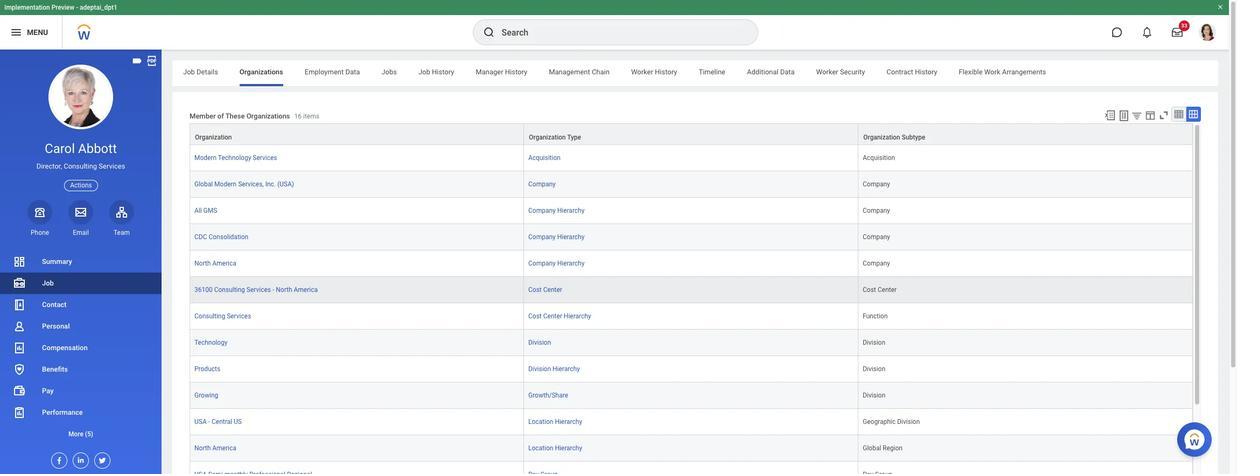 Task type: locate. For each thing, give the bounding box(es) containing it.
0 vertical spatial north america link
[[195, 258, 236, 267]]

1 vertical spatial location hierarchy link
[[529, 442, 583, 452]]

2 horizontal spatial organization
[[864, 134, 901, 141]]

2 company hierarchy from the top
[[529, 233, 585, 241]]

3 company element from the top
[[863, 231, 891, 241]]

0 horizontal spatial worker
[[632, 68, 654, 76]]

0 vertical spatial location hierarchy
[[529, 418, 583, 426]]

table image
[[1174, 109, 1185, 120]]

additional
[[747, 68, 779, 76]]

personal link
[[0, 316, 162, 337]]

2 data from the left
[[781, 68, 795, 76]]

data
[[346, 68, 360, 76], [781, 68, 795, 76]]

cdc consolidation
[[195, 233, 249, 241]]

of
[[218, 112, 224, 120]]

2 vertical spatial -
[[208, 418, 210, 426]]

1 vertical spatial company hierarchy
[[529, 233, 585, 241]]

location hierarchy for usa - central us
[[529, 418, 583, 426]]

hierarchy
[[558, 207, 585, 215], [558, 233, 585, 241], [558, 260, 585, 267], [564, 313, 591, 320], [553, 365, 580, 373], [555, 418, 583, 426], [555, 445, 583, 452]]

job up "contact"
[[42, 279, 54, 287]]

organization up acquisition element
[[864, 134, 901, 141]]

north america link for location hierarchy
[[195, 442, 236, 452]]

menu banner
[[0, 0, 1230, 50]]

acquisition
[[529, 154, 561, 162], [863, 154, 896, 162]]

0 horizontal spatial job
[[42, 279, 54, 287]]

row containing organization
[[190, 123, 1194, 146]]

more (5) button
[[0, 424, 162, 445]]

1 vertical spatial global
[[863, 445, 882, 452]]

16
[[295, 113, 302, 120]]

services down abbott
[[99, 162, 125, 170]]

2 vertical spatial north
[[195, 445, 211, 452]]

worker for worker history
[[632, 68, 654, 76]]

contact
[[42, 301, 67, 309]]

organizations
[[240, 68, 283, 76], [247, 112, 290, 120]]

2 worker from the left
[[817, 68, 839, 76]]

location
[[529, 418, 554, 426], [529, 445, 554, 452]]

1 horizontal spatial acquisition
[[863, 154, 896, 162]]

data right the employment
[[346, 68, 360, 76]]

list
[[0, 251, 162, 445]]

1 vertical spatial consulting
[[214, 286, 245, 294]]

1 acquisition from the left
[[529, 154, 561, 162]]

0 vertical spatial -
[[76, 4, 78, 11]]

cost up function element
[[863, 286, 877, 294]]

1 horizontal spatial -
[[208, 418, 210, 426]]

job for job history
[[419, 68, 430, 76]]

cost center link
[[529, 284, 563, 294]]

1 history from the left
[[432, 68, 454, 76]]

america
[[212, 260, 236, 267], [294, 286, 318, 294], [212, 445, 236, 452]]

0 vertical spatial america
[[212, 260, 236, 267]]

organization
[[195, 134, 232, 141], [529, 134, 566, 141], [864, 134, 901, 141]]

2 location hierarchy from the top
[[529, 445, 583, 452]]

company link
[[529, 178, 556, 188]]

summary link
[[0, 251, 162, 273]]

7 row from the top
[[190, 277, 1194, 303]]

0 vertical spatial north america
[[195, 260, 236, 267]]

- inside menu banner
[[76, 4, 78, 11]]

11 row from the top
[[190, 383, 1194, 409]]

data right additional
[[781, 68, 795, 76]]

center for 36100 consulting services - north america
[[544, 286, 563, 294]]

1 vertical spatial location hierarchy
[[529, 445, 583, 452]]

division element for division
[[863, 337, 886, 347]]

global left the region
[[863, 445, 882, 452]]

worker left security
[[817, 68, 839, 76]]

modern technology services link
[[195, 152, 277, 162]]

2 horizontal spatial job
[[419, 68, 430, 76]]

4 company element from the top
[[863, 258, 891, 267]]

team carol abbott element
[[109, 228, 134, 237]]

list containing summary
[[0, 251, 162, 445]]

0 vertical spatial organizations
[[240, 68, 283, 76]]

row containing all gms
[[190, 198, 1194, 224]]

1 horizontal spatial job
[[183, 68, 195, 76]]

1 vertical spatial modern
[[215, 181, 237, 188]]

0 vertical spatial company hierarchy link
[[529, 205, 585, 215]]

2 vertical spatial company hierarchy
[[529, 260, 585, 267]]

all gms
[[195, 207, 217, 215]]

cost up cost center hierarchy link
[[529, 286, 542, 294]]

job link
[[0, 273, 162, 294]]

1 vertical spatial north america link
[[195, 442, 236, 452]]

4 row from the top
[[190, 198, 1194, 224]]

row containing growing
[[190, 383, 1194, 409]]

1 horizontal spatial organization
[[529, 134, 566, 141]]

0 horizontal spatial data
[[346, 68, 360, 76]]

row containing consulting services
[[190, 303, 1194, 330]]

email
[[73, 229, 89, 236]]

north america link
[[195, 258, 236, 267], [195, 442, 236, 452]]

cdc
[[195, 233, 207, 241]]

compensation image
[[13, 342, 26, 355]]

north america
[[195, 260, 236, 267], [195, 445, 236, 452]]

row containing cdc consolidation
[[190, 224, 1194, 251]]

3 row from the top
[[190, 171, 1194, 198]]

1 vertical spatial company hierarchy link
[[529, 231, 585, 241]]

row containing 36100 consulting services - north america
[[190, 277, 1194, 303]]

row containing modern technology services
[[190, 145, 1194, 171]]

technology up products link
[[195, 339, 228, 347]]

3 company hierarchy link from the top
[[529, 258, 585, 267]]

0 vertical spatial division element
[[863, 337, 886, 347]]

personal image
[[13, 320, 26, 333]]

north america down usa - central us
[[195, 445, 236, 452]]

2 row from the top
[[190, 145, 1194, 171]]

0 vertical spatial global
[[195, 181, 213, 188]]

region
[[883, 445, 903, 452]]

flexible
[[959, 68, 983, 76]]

job right jobs
[[419, 68, 430, 76]]

geographic division element
[[863, 416, 920, 426]]

division for division division element
[[863, 339, 886, 347]]

function
[[863, 313, 888, 320]]

cost center for cost center element
[[863, 286, 897, 294]]

cost for consulting services
[[529, 313, 542, 320]]

company hierarchy
[[529, 207, 585, 215], [529, 233, 585, 241], [529, 260, 585, 267]]

company hierarchy link for all gms
[[529, 205, 585, 215]]

2 cost center from the left
[[863, 286, 897, 294]]

global up "all gms" link
[[195, 181, 213, 188]]

north america link down cdc consolidation
[[195, 258, 236, 267]]

compensation
[[42, 344, 88, 352]]

north america down cdc consolidation
[[195, 260, 236, 267]]

2 vertical spatial division element
[[863, 390, 886, 399]]

notifications large image
[[1142, 27, 1153, 38]]

1 horizontal spatial global
[[863, 445, 882, 452]]

location for usa - central us
[[529, 418, 554, 426]]

3 organization from the left
[[864, 134, 901, 141]]

division for division element related to growth/share
[[863, 392, 886, 399]]

company element
[[863, 178, 891, 188], [863, 205, 891, 215], [863, 231, 891, 241], [863, 258, 891, 267]]

0 vertical spatial technology
[[218, 154, 251, 162]]

justify image
[[10, 26, 23, 39]]

services inside the modern technology services link
[[253, 154, 277, 162]]

3 history from the left
[[655, 68, 678, 76]]

consulting down carol abbott
[[64, 162, 97, 170]]

organization inside "popup button"
[[529, 134, 566, 141]]

consulting inside consulting services link
[[195, 313, 225, 320]]

10 row from the top
[[190, 356, 1194, 383]]

organization down of
[[195, 134, 232, 141]]

company
[[529, 181, 556, 188], [863, 181, 891, 188], [529, 207, 556, 215], [863, 207, 891, 215], [529, 233, 556, 241], [863, 233, 891, 241], [529, 260, 556, 267], [863, 260, 891, 267]]

organization for organization
[[195, 134, 232, 141]]

pay
[[42, 387, 54, 395]]

1 vertical spatial location
[[529, 445, 554, 452]]

global region element
[[863, 442, 903, 452]]

performance image
[[13, 406, 26, 419]]

job details
[[183, 68, 218, 76]]

location hierarchy for north america
[[529, 445, 583, 452]]

2 company element from the top
[[863, 205, 891, 215]]

0 vertical spatial consulting
[[64, 162, 97, 170]]

division element
[[863, 337, 886, 347], [863, 363, 886, 373], [863, 390, 886, 399]]

row containing global modern services, inc. (usa)
[[190, 171, 1194, 198]]

manager
[[476, 68, 504, 76]]

cost up division 'link'
[[529, 313, 542, 320]]

1 organization from the left
[[195, 134, 232, 141]]

2 vertical spatial consulting
[[195, 313, 225, 320]]

modern left services, at the top of page
[[215, 181, 237, 188]]

9 row from the top
[[190, 330, 1194, 356]]

usa - central us
[[195, 418, 242, 426]]

center down cost center link
[[544, 313, 563, 320]]

acquisition down organization type
[[529, 154, 561, 162]]

location hierarchy link for usa - central us
[[529, 416, 583, 426]]

abbott
[[78, 141, 117, 156]]

organizations up member of these organizations 16 items
[[240, 68, 283, 76]]

job left details
[[183, 68, 195, 76]]

0 vertical spatial location
[[529, 418, 554, 426]]

1 horizontal spatial data
[[781, 68, 795, 76]]

division
[[529, 339, 551, 347], [863, 339, 886, 347], [529, 365, 551, 373], [863, 365, 886, 373], [863, 392, 886, 399], [898, 418, 920, 426]]

company hierarchy link
[[529, 205, 585, 215], [529, 231, 585, 241], [529, 258, 585, 267]]

3 division element from the top
[[863, 390, 886, 399]]

company hierarchy link for north america
[[529, 258, 585, 267]]

1 vertical spatial -
[[273, 286, 274, 294]]

phone image
[[32, 206, 47, 219]]

organization up acquisition link
[[529, 134, 566, 141]]

cdc consolidation link
[[195, 231, 249, 241]]

services up consulting services link
[[247, 286, 271, 294]]

services for modern technology services
[[253, 154, 277, 162]]

personal
[[42, 322, 70, 330]]

1 company hierarchy link from the top
[[529, 205, 585, 215]]

organization button
[[190, 124, 524, 144]]

america for location
[[212, 445, 236, 452]]

history right manager
[[505, 68, 528, 76]]

export to worksheets image
[[1118, 109, 1131, 122]]

organization inside column header
[[195, 134, 232, 141]]

benefits
[[42, 365, 68, 373]]

location hierarchy link
[[529, 416, 583, 426], [529, 442, 583, 452]]

0 horizontal spatial -
[[76, 4, 78, 11]]

1 horizontal spatial cost center
[[863, 286, 897, 294]]

1 north america link from the top
[[195, 258, 236, 267]]

row containing usa - central us
[[190, 409, 1194, 435]]

north america link down usa - central us
[[195, 442, 236, 452]]

select to filter grid data image
[[1132, 110, 1143, 121]]

consulting inside 36100 consulting services - north america link
[[214, 286, 245, 294]]

facebook image
[[52, 453, 64, 465]]

worker
[[632, 68, 654, 76], [817, 68, 839, 76]]

more (5)
[[68, 431, 93, 438]]

1 horizontal spatial worker
[[817, 68, 839, 76]]

expand table image
[[1189, 109, 1200, 120]]

center for consulting services
[[544, 313, 563, 320]]

implementation
[[4, 4, 50, 11]]

2 north america from the top
[[195, 445, 236, 452]]

mail image
[[74, 206, 87, 219]]

toolbar
[[1100, 107, 1202, 123]]

1 vertical spatial north america
[[195, 445, 236, 452]]

12 row from the top
[[190, 409, 1194, 435]]

5 row from the top
[[190, 224, 1194, 251]]

central
[[212, 418, 232, 426]]

america for company
[[212, 260, 236, 267]]

1 north america from the top
[[195, 260, 236, 267]]

history right contract on the top right of the page
[[916, 68, 938, 76]]

1 vertical spatial organizations
[[247, 112, 290, 120]]

location hierarchy
[[529, 418, 583, 426], [529, 445, 583, 452]]

email button
[[68, 200, 93, 237]]

0 vertical spatial company hierarchy
[[529, 207, 585, 215]]

growing link
[[195, 390, 218, 399]]

pay group element
[[863, 469, 893, 474]]

fullscreen image
[[1159, 109, 1170, 121]]

modern technology services
[[195, 154, 277, 162]]

performance
[[42, 408, 83, 417]]

job inside list
[[42, 279, 54, 287]]

hierarchy for division hierarchy link on the bottom left of page
[[553, 365, 580, 373]]

consulting right 36100
[[214, 286, 245, 294]]

services for director, consulting services
[[99, 162, 125, 170]]

products
[[195, 365, 220, 373]]

acquisition down organization subtype
[[863, 154, 896, 162]]

manager history
[[476, 68, 528, 76]]

company element for all gms
[[863, 205, 891, 215]]

1 row from the top
[[190, 123, 1194, 146]]

2 location hierarchy link from the top
[[529, 442, 583, 452]]

history left manager
[[432, 68, 454, 76]]

1 data from the left
[[346, 68, 360, 76]]

north america link for company hierarchy
[[195, 258, 236, 267]]

1 location from the top
[[529, 418, 554, 426]]

benefits image
[[13, 363, 26, 376]]

tab list
[[172, 60, 1219, 86]]

1 company element from the top
[[863, 178, 891, 188]]

summary image
[[13, 255, 26, 268]]

jobs
[[382, 68, 397, 76]]

1 company hierarchy from the top
[[529, 207, 585, 215]]

cost center hierarchy
[[529, 313, 591, 320]]

services down 36100 consulting services - north america
[[227, 313, 251, 320]]

0 vertical spatial north
[[195, 260, 211, 267]]

consulting for director,
[[64, 162, 97, 170]]

consulting inside navigation pane region
[[64, 162, 97, 170]]

1 location hierarchy from the top
[[529, 418, 583, 426]]

2 company hierarchy link from the top
[[529, 231, 585, 241]]

items
[[303, 113, 320, 120]]

2 vertical spatial america
[[212, 445, 236, 452]]

contract history
[[887, 68, 938, 76]]

implementation preview -   adeptai_dpt1
[[4, 4, 117, 11]]

consulting up technology link
[[195, 313, 225, 320]]

1 location hierarchy link from the top
[[529, 416, 583, 426]]

0 horizontal spatial cost center
[[529, 286, 563, 294]]

services inside 36100 consulting services - north america link
[[247, 286, 271, 294]]

usa - central us link
[[195, 416, 242, 426]]

1 vertical spatial technology
[[195, 339, 228, 347]]

3 company hierarchy from the top
[[529, 260, 585, 267]]

global modern services, inc. (usa)
[[195, 181, 294, 188]]

view team image
[[115, 206, 128, 219]]

function element
[[863, 310, 888, 320]]

row
[[190, 123, 1194, 146], [190, 145, 1194, 171], [190, 171, 1194, 198], [190, 198, 1194, 224], [190, 224, 1194, 251], [190, 251, 1194, 277], [190, 277, 1194, 303], [190, 303, 1194, 330], [190, 330, 1194, 356], [190, 356, 1194, 383], [190, 383, 1194, 409], [190, 409, 1194, 435], [190, 435, 1194, 462], [190, 462, 1194, 474]]

services up "inc."
[[253, 154, 277, 162]]

acquisition for acquisition link
[[529, 154, 561, 162]]

2 vertical spatial company hierarchy link
[[529, 258, 585, 267]]

hierarchy for cdc consolidation's company hierarchy link
[[558, 233, 585, 241]]

flexible work arrangements
[[959, 68, 1047, 76]]

organization subtype
[[864, 134, 926, 141]]

linkedin image
[[73, 453, 85, 464]]

1 worker from the left
[[632, 68, 654, 76]]

0 vertical spatial location hierarchy link
[[529, 416, 583, 426]]

8 row from the top
[[190, 303, 1194, 330]]

all gms link
[[195, 205, 217, 215]]

cost center up cost center hierarchy link
[[529, 286, 563, 294]]

north america for company
[[195, 260, 236, 267]]

0 horizontal spatial organization
[[195, 134, 232, 141]]

modern down member
[[195, 154, 217, 162]]

2 horizontal spatial -
[[273, 286, 274, 294]]

center up function element
[[878, 286, 897, 294]]

36100 consulting services - north america link
[[195, 284, 318, 294]]

history left timeline
[[655, 68, 678, 76]]

center up cost center hierarchy link
[[544, 286, 563, 294]]

company element for north america
[[863, 258, 891, 267]]

2 acquisition from the left
[[863, 154, 896, 162]]

history
[[432, 68, 454, 76], [505, 68, 528, 76], [655, 68, 678, 76], [916, 68, 938, 76]]

global for global modern services, inc. (usa)
[[195, 181, 213, 188]]

1 division element from the top
[[863, 337, 886, 347]]

0 horizontal spatial global
[[195, 181, 213, 188]]

-
[[76, 4, 78, 11], [273, 286, 274, 294], [208, 418, 210, 426]]

organizations left 16 at the left of page
[[247, 112, 290, 120]]

services inside consulting services link
[[227, 313, 251, 320]]

global for global region
[[863, 445, 882, 452]]

1 cost center from the left
[[529, 286, 563, 294]]

navigation pane region
[[0, 50, 162, 474]]

2 organization from the left
[[529, 134, 566, 141]]

worker right chain
[[632, 68, 654, 76]]

6 row from the top
[[190, 251, 1194, 277]]

organization subtype button
[[859, 124, 1193, 144]]

technology up global modern services, inc. (usa) link
[[218, 154, 251, 162]]

2 north america link from the top
[[195, 442, 236, 452]]

management
[[549, 68, 590, 76]]

consulting
[[64, 162, 97, 170], [214, 286, 245, 294], [195, 313, 225, 320]]

modern
[[195, 154, 217, 162], [215, 181, 237, 188]]

2 history from the left
[[505, 68, 528, 76]]

services inside navigation pane region
[[99, 162, 125, 170]]

1 vertical spatial division element
[[863, 363, 886, 373]]

0 horizontal spatial acquisition
[[529, 154, 561, 162]]

(usa)
[[278, 181, 294, 188]]

2 location from the top
[[529, 445, 554, 452]]

4 history from the left
[[916, 68, 938, 76]]

cost center up function element
[[863, 286, 897, 294]]



Task type: vqa. For each thing, say whether or not it's contained in the screenshot.


Task type: describe. For each thing, give the bounding box(es) containing it.
chain
[[592, 68, 610, 76]]

history for manager history
[[505, 68, 528, 76]]

(5)
[[85, 431, 93, 438]]

company element for cdc consolidation
[[863, 231, 891, 241]]

pay image
[[13, 385, 26, 398]]

all
[[195, 207, 202, 215]]

history for contract history
[[916, 68, 938, 76]]

details
[[197, 68, 218, 76]]

division hierarchy link
[[529, 363, 580, 373]]

tag image
[[131, 55, 143, 67]]

global modern services, inc. (usa) link
[[195, 178, 294, 188]]

performance link
[[0, 402, 162, 424]]

email carol abbott element
[[68, 228, 93, 237]]

data for additional data
[[781, 68, 795, 76]]

contact link
[[0, 294, 162, 316]]

adeptai_dpt1
[[80, 4, 117, 11]]

history for worker history
[[655, 68, 678, 76]]

phone carol abbott element
[[27, 228, 52, 237]]

member
[[190, 112, 216, 120]]

36100
[[195, 286, 213, 294]]

hierarchy for usa - central us's 'location hierarchy' link
[[555, 418, 583, 426]]

worker history
[[632, 68, 678, 76]]

gms
[[203, 207, 217, 215]]

division for second division element
[[863, 365, 886, 373]]

member of these organizations 16 items
[[190, 112, 320, 120]]

organization type
[[529, 134, 581, 141]]

export to excel image
[[1105, 109, 1117, 121]]

33
[[1182, 23, 1188, 29]]

services,
[[238, 181, 264, 188]]

twitter image
[[95, 453, 107, 465]]

job image
[[13, 277, 26, 290]]

14 row from the top
[[190, 462, 1194, 474]]

security
[[840, 68, 866, 76]]

company hierarchy for all gms
[[529, 207, 585, 215]]

carol
[[45, 141, 75, 156]]

global region
[[863, 445, 903, 452]]

employment
[[305, 68, 344, 76]]

summary
[[42, 258, 72, 266]]

row containing technology
[[190, 330, 1194, 356]]

consulting services
[[195, 313, 251, 320]]

tab list containing job details
[[172, 60, 1219, 86]]

company hierarchy for north america
[[529, 260, 585, 267]]

organization for organization subtype
[[864, 134, 901, 141]]

compensation link
[[0, 337, 162, 359]]

division element for growth/share
[[863, 390, 886, 399]]

additional data
[[747, 68, 795, 76]]

more
[[68, 431, 83, 438]]

location hierarchy link for north america
[[529, 442, 583, 452]]

company hierarchy for cdc consolidation
[[529, 233, 585, 241]]

company element for global modern services, inc. (usa)
[[863, 178, 891, 188]]

acquisition link
[[529, 152, 561, 162]]

consolidation
[[209, 233, 249, 241]]

usa
[[195, 418, 207, 426]]

job history
[[419, 68, 454, 76]]

division for division 'link'
[[529, 339, 551, 347]]

cost center hierarchy link
[[529, 310, 591, 320]]

timeline
[[699, 68, 726, 76]]

1 vertical spatial america
[[294, 286, 318, 294]]

growth/share
[[529, 392, 569, 399]]

consulting services link
[[195, 310, 251, 320]]

director,
[[36, 162, 62, 170]]

pay link
[[0, 380, 162, 402]]

phone
[[31, 229, 49, 236]]

north america for location
[[195, 445, 236, 452]]

worker for worker security
[[817, 68, 839, 76]]

organization type button
[[524, 124, 858, 144]]

close environment banner image
[[1218, 4, 1224, 10]]

contact image
[[13, 299, 26, 311]]

geographic division
[[863, 418, 920, 426]]

team link
[[109, 200, 134, 237]]

location for north america
[[529, 445, 554, 452]]

2 division element from the top
[[863, 363, 886, 373]]

contract
[[887, 68, 914, 76]]

view printable version (pdf) image
[[146, 55, 158, 67]]

actions button
[[64, 180, 98, 191]]

type
[[568, 134, 581, 141]]

search image
[[483, 26, 495, 39]]

organization column header
[[190, 123, 524, 146]]

hierarchy for 'location hierarchy' link for north america
[[555, 445, 583, 452]]

menu
[[27, 28, 48, 36]]

us
[[234, 418, 242, 426]]

job for job details
[[183, 68, 195, 76]]

cost center for cost center link
[[529, 286, 563, 294]]

these
[[226, 112, 245, 120]]

company hierarchy link for cdc consolidation
[[529, 231, 585, 241]]

geographic
[[863, 418, 896, 426]]

acquisition element
[[863, 152, 896, 162]]

organization for organization type
[[529, 134, 566, 141]]

subtype
[[902, 134, 926, 141]]

0 vertical spatial modern
[[195, 154, 217, 162]]

north for location
[[195, 445, 211, 452]]

worker security
[[817, 68, 866, 76]]

Search Workday  search field
[[502, 20, 736, 44]]

growth/share link
[[529, 390, 569, 399]]

13 row from the top
[[190, 435, 1194, 462]]

organization type column header
[[524, 123, 859, 146]]

profile logan mcneil image
[[1200, 24, 1217, 43]]

north for company
[[195, 260, 211, 267]]

history for job history
[[432, 68, 454, 76]]

33 button
[[1166, 20, 1190, 44]]

1 vertical spatial north
[[276, 286, 292, 294]]

division for division hierarchy
[[529, 365, 551, 373]]

consulting for 36100
[[214, 286, 245, 294]]

inc.
[[265, 181, 276, 188]]

carol abbott
[[45, 141, 117, 156]]

acquisition for acquisition element
[[863, 154, 896, 162]]

click to view/edit grid preferences image
[[1145, 109, 1157, 121]]

cost center element
[[863, 284, 897, 294]]

inbox large image
[[1173, 27, 1183, 38]]

preview
[[52, 4, 74, 11]]

team
[[114, 229, 130, 236]]

hierarchy for company hierarchy link for all gms
[[558, 207, 585, 215]]

actions
[[70, 181, 92, 189]]

employment data
[[305, 68, 360, 76]]

data for employment data
[[346, 68, 360, 76]]

cost for 36100 consulting services - north america
[[529, 286, 542, 294]]

services for 36100 consulting services - north america
[[247, 286, 271, 294]]

work
[[985, 68, 1001, 76]]

hierarchy for north america company hierarchy link
[[558, 260, 585, 267]]

row containing products
[[190, 356, 1194, 383]]

36100 consulting services - north america
[[195, 286, 318, 294]]

phone button
[[27, 200, 52, 237]]

division link
[[529, 337, 551, 347]]

benefits link
[[0, 359, 162, 380]]



